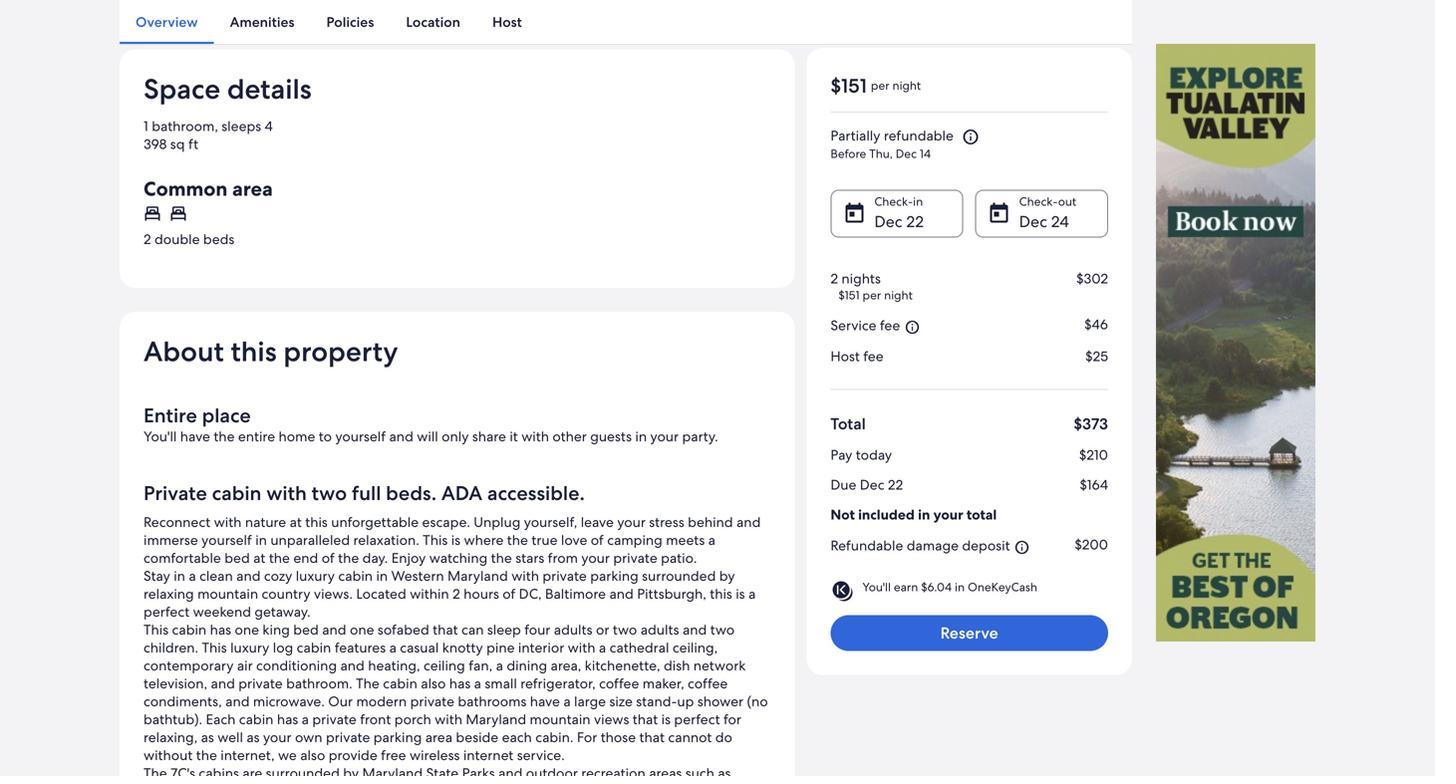Task type: locate. For each thing, give the bounding box(es) containing it.
of left dc,
[[503, 585, 516, 603]]

1 as from the left
[[201, 729, 214, 747]]

before thu, dec 14
[[831, 146, 931, 162]]

as left well
[[201, 729, 214, 747]]

1 horizontal spatial perfect
[[674, 711, 720, 729]]

you'll left earn
[[863, 580, 891, 595]]

private down our
[[326, 729, 370, 747]]

additional information image right service fee
[[904, 319, 920, 335]]

0 horizontal spatial also
[[300, 747, 325, 764]]

as
[[201, 729, 214, 747], [247, 729, 260, 747]]

cathedral
[[610, 639, 669, 657]]

with
[[522, 428, 549, 446], [266, 480, 307, 506], [214, 513, 242, 531], [512, 567, 539, 585], [568, 639, 596, 657], [435, 711, 462, 729]]

1 vertical spatial $151
[[839, 288, 860, 303]]

this down relaxing
[[144, 621, 169, 639]]

1 horizontal spatial parking
[[590, 567, 639, 585]]

yourself right "to"
[[335, 428, 386, 446]]

with right the porch
[[435, 711, 462, 729]]

pay today
[[831, 446, 892, 464]]

dec 24
[[1019, 211, 1069, 232]]

sofabed
[[378, 621, 429, 639]]

your inside entire place you'll have the entire home to yourself and will only share it with other guests in your party.
[[650, 428, 679, 446]]

1 adults from the left
[[554, 621, 593, 639]]

the
[[356, 675, 380, 693]]

2 inside private cabin with two full beds. ada accessible. reconnect with nature at this unforgettable escape. unplug yourself, leave your stress behind and immerse yourself in unparalleled relaxation. this is where the true love of camping meets a comfortable bed at the end of the day. enjoy watching the stars from your private patio. stay in a clean and cozy luxury cabin in western maryland with private parking surrounded by relaxing mountain country views. located within 2 hours of dc, baltimore and pittsburgh, this is a perfect weekend getaway. this cabin has one king bed and one sofabed that can sleep four adults or two adults and two children. this luxury log cabin features a casual knotty pine interior with a cathedral ceiling, contemporary air conditioning and heating, ceiling fan, a dining area, kitchenette, dish network television, and private bathroom. the cabin also has a small refrigerator, coffee maker, coffee condiments, and microwave. our modern private bathrooms have a large size stand-up shower (no bathtub). each cabin has a private front porch with maryland mountain views that is perfect for relaxing, as well as your own private parking area beside each cabin. for those that cannot do without the internet, we also provide free wireless internet service.
[[453, 585, 460, 603]]

0 horizontal spatial yourself
[[202, 531, 252, 549]]

adults down pittsburgh, on the left bottom of the page
[[641, 621, 679, 639]]

1 horizontal spatial 22
[[907, 211, 924, 232]]

14
[[920, 146, 931, 162]]

this up 'place'
[[231, 333, 277, 370]]

overview link
[[120, 0, 214, 44]]

0 vertical spatial is
[[451, 531, 461, 549]]

fee for host fee
[[863, 347, 884, 365]]

bed
[[224, 549, 250, 567], [293, 621, 319, 639]]

bathroom.
[[286, 675, 353, 693]]

internet,
[[221, 747, 275, 764]]

with right it
[[522, 428, 549, 446]]

0 horizontal spatial luxury
[[230, 639, 269, 657]]

or
[[596, 621, 609, 639]]

before
[[831, 146, 867, 162]]

sleeps
[[222, 117, 261, 135]]

luxury left log
[[230, 639, 269, 657]]

$210
[[1079, 446, 1108, 464]]

0 vertical spatial fee
[[880, 317, 900, 335]]

this up end
[[305, 513, 328, 531]]

refrigerator,
[[521, 675, 596, 693]]

0 vertical spatial host
[[492, 13, 522, 31]]

0 vertical spatial mountain
[[197, 585, 258, 603]]

perfect up children.
[[144, 603, 190, 621]]

in right $6.04
[[955, 580, 965, 595]]

weekend
[[193, 603, 251, 621]]

ft
[[188, 135, 198, 153]]

1 horizontal spatial 2
[[453, 585, 460, 603]]

list
[[120, 0, 1132, 44]]

additional information image inside refundable damage deposit button
[[1014, 539, 1030, 555]]

sleep
[[487, 621, 521, 639]]

2 horizontal spatial has
[[449, 675, 471, 693]]

luxury down unparalleled
[[296, 567, 335, 585]]

$164
[[1080, 476, 1108, 494]]

private left "patio."
[[613, 549, 658, 567]]

bed right king
[[293, 621, 319, 639]]

reserve
[[941, 623, 999, 644]]

0 vertical spatial night
[[893, 78, 921, 93]]

1 horizontal spatial two
[[613, 621, 637, 639]]

also
[[421, 675, 446, 693], [300, 747, 325, 764]]

private
[[613, 549, 658, 567], [543, 567, 587, 585], [239, 675, 283, 693], [410, 693, 454, 711], [312, 711, 357, 729], [326, 729, 370, 747]]

2 horizontal spatial 2
[[831, 270, 838, 288]]

1 horizontal spatial bed
[[293, 621, 319, 639]]

area up beds
[[232, 176, 273, 202]]

0 vertical spatial additional information image
[[904, 319, 920, 335]]

dec inside button
[[1019, 211, 1047, 232]]

due
[[831, 476, 857, 494]]

yourself inside entire place you'll have the entire home to yourself and will only share it with other guests in your party.
[[335, 428, 386, 446]]

entire
[[144, 403, 197, 429]]

coffee
[[599, 675, 639, 693], [688, 675, 728, 693]]

1 vertical spatial host
[[831, 347, 860, 365]]

1 vertical spatial additional information image
[[1014, 539, 1030, 555]]

a right the 'meets'
[[708, 531, 716, 549]]

free
[[381, 747, 406, 764]]

night inside 2 nights $151 per night
[[884, 288, 913, 303]]

per up service fee button
[[863, 288, 881, 303]]

bed left cozy
[[224, 549, 250, 567]]

also right we
[[300, 747, 325, 764]]

is right by
[[736, 585, 745, 603]]

1 vertical spatial fee
[[863, 347, 884, 365]]

area inside private cabin with two full beds. ada accessible. reconnect with nature at this unforgettable escape. unplug yourself, leave your stress behind and immerse yourself in unparalleled relaxation. this is where the true love of camping meets a comfortable bed at the end of the day. enjoy watching the stars from your private patio. stay in a clean and cozy luxury cabin in western maryland with private parking surrounded by relaxing mountain country views. located within 2 hours of dc, baltimore and pittsburgh, this is a perfect weekend getaway. this cabin has one king bed and one sofabed that can sleep four adults or two adults and two children. this luxury log cabin features a casual knotty pine interior with a cathedral ceiling, contemporary air conditioning and heating, ceiling fan, a dining area, kitchenette, dish network television, and private bathroom. the cabin also has a small refrigerator, coffee maker, coffee condiments, and microwave. our modern private bathrooms have a large size stand-up shower (no bathtub). each cabin has a private front porch with maryland mountain views that is perfect for relaxing, as well as your own private parking area beside each cabin. for those that cannot do without the internet, we also provide free wireless internet service.
[[425, 729, 453, 747]]

comfortable
[[144, 549, 221, 567]]

1 vertical spatial maryland
[[466, 711, 526, 729]]

ceiling,
[[673, 639, 718, 657]]

2 left hours
[[453, 585, 460, 603]]

unforgettable
[[331, 513, 419, 531]]

mountain left cozy
[[197, 585, 258, 603]]

dec inside button
[[875, 211, 903, 232]]

pay
[[831, 446, 853, 464]]

0 horizontal spatial parking
[[374, 729, 422, 747]]

0 vertical spatial you'll
[[144, 428, 177, 446]]

22 inside button
[[907, 211, 924, 232]]

per
[[871, 78, 890, 93], [863, 288, 881, 303]]

has down knotty
[[449, 675, 471, 693]]

0 horizontal spatial host
[[492, 13, 522, 31]]

1 vertical spatial also
[[300, 747, 325, 764]]

0 horizontal spatial this
[[144, 621, 169, 639]]

0 horizontal spatial you'll
[[144, 428, 177, 446]]

2 inside 2 nights $151 per night
[[831, 270, 838, 288]]

1 horizontal spatial host
[[831, 347, 860, 365]]

well
[[217, 729, 243, 747]]

0 vertical spatial this
[[231, 333, 277, 370]]

small
[[485, 675, 517, 693]]

refundable
[[884, 127, 954, 145]]

1 horizontal spatial small image
[[169, 204, 187, 222]]

0 vertical spatial luxury
[[296, 567, 335, 585]]

additional information image
[[904, 319, 920, 335], [1014, 539, 1030, 555]]

0 horizontal spatial have
[[180, 428, 210, 446]]

0 vertical spatial also
[[421, 675, 446, 693]]

two right or
[[613, 621, 637, 639]]

1 vertical spatial yourself
[[202, 531, 252, 549]]

1 horizontal spatial additional information image
[[1014, 539, 1030, 555]]

maker,
[[643, 675, 684, 693]]

for
[[724, 711, 742, 729]]

0 vertical spatial have
[[180, 428, 210, 446]]

amenities link
[[214, 0, 311, 44]]

0 horizontal spatial small image
[[144, 204, 161, 222]]

coffee up views
[[599, 675, 639, 693]]

1 vertical spatial 2
[[831, 270, 838, 288]]

that can
[[433, 621, 484, 639]]

1 vertical spatial 22
[[888, 476, 903, 494]]

fee inside button
[[880, 317, 900, 335]]

0 vertical spatial perfect
[[144, 603, 190, 621]]

dec right due
[[860, 476, 885, 494]]

host link
[[476, 0, 538, 44]]

have up 'cabin.'
[[530, 693, 560, 711]]

0 vertical spatial yourself
[[335, 428, 386, 446]]

that right those
[[640, 729, 665, 747]]

private down ceiling
[[410, 693, 454, 711]]

1 horizontal spatial coffee
[[688, 675, 728, 693]]

night up refundable in the top of the page
[[893, 78, 921, 93]]

dec up nights at top right
[[875, 211, 903, 232]]

is left up
[[662, 711, 671, 729]]

host down service
[[831, 347, 860, 365]]

cabin down relaxation.
[[338, 567, 373, 585]]

additional information image inside service fee button
[[904, 319, 920, 335]]

property
[[283, 333, 398, 370]]

the
[[214, 428, 235, 446], [507, 531, 528, 549], [269, 549, 290, 567], [338, 549, 359, 567], [491, 549, 512, 567], [196, 747, 217, 764]]

1 horizontal spatial yourself
[[335, 428, 386, 446]]

views.
[[314, 585, 353, 603]]

is
[[451, 531, 461, 549], [736, 585, 745, 603], [662, 711, 671, 729]]

1 vertical spatial is
[[736, 585, 745, 603]]

two
[[312, 480, 347, 506], [613, 621, 637, 639], [710, 621, 735, 639]]

$151 up service
[[839, 288, 860, 303]]

$302
[[1077, 270, 1108, 288]]

of right love
[[591, 531, 604, 549]]

0 vertical spatial area
[[232, 176, 273, 202]]

in up cozy
[[255, 531, 267, 549]]

2 vertical spatial has
[[277, 711, 298, 729]]

policies link
[[311, 0, 390, 44]]

cabin right 'each'
[[239, 711, 274, 729]]

small image down 'common'
[[169, 204, 187, 222]]

1 horizontal spatial is
[[662, 711, 671, 729]]

one down located in the bottom left of the page
[[350, 621, 374, 639]]

0 horizontal spatial two
[[312, 480, 347, 506]]

1 one from the left
[[235, 621, 259, 639]]

country
[[262, 585, 311, 603]]

1 vertical spatial have
[[530, 693, 560, 711]]

2 vertical spatial this
[[710, 585, 732, 603]]

1 vertical spatial this
[[305, 513, 328, 531]]

per up partially refundable
[[871, 78, 890, 93]]

2 vertical spatial 2
[[453, 585, 460, 603]]

1 horizontal spatial of
[[503, 585, 516, 603]]

is left where
[[451, 531, 461, 549]]

0 horizontal spatial one
[[235, 621, 259, 639]]

0 vertical spatial bed
[[224, 549, 250, 567]]

of right end
[[322, 549, 335, 567]]

1 horizontal spatial adults
[[641, 621, 679, 639]]

and
[[389, 428, 414, 446], [737, 513, 761, 531], [236, 567, 261, 585], [610, 585, 634, 603], [322, 621, 346, 639], [683, 621, 707, 639], [340, 657, 365, 675], [211, 675, 235, 693], [225, 693, 250, 711]]

night up service fee button
[[884, 288, 913, 303]]

getaway.
[[255, 603, 311, 621]]

1 vertical spatial at
[[253, 549, 266, 567]]

private cabin with two full beds. ada accessible. reconnect with nature at this unforgettable escape. unplug yourself, leave your stress behind and immerse yourself in unparalleled relaxation. this is where the true love of camping meets a comfortable bed at the end of the day. enjoy watching the stars from your private patio. stay in a clean and cozy luxury cabin in western maryland with private parking surrounded by relaxing mountain country views. located within 2 hours of dc, baltimore and pittsburgh, this is a perfect weekend getaway. this cabin has one king bed and one sofabed that can sleep four adults or two adults and two children. this luxury log cabin features a casual knotty pine interior with a cathedral ceiling, contemporary air conditioning and heating, ceiling fan, a dining area, kitchenette, dish network television, and private bathroom. the cabin also has a small refrigerator, coffee maker, coffee condiments, and microwave. our modern private bathrooms have a large size stand-up shower (no bathtub). each cabin has a private front porch with maryland mountain views that is perfect for relaxing, as well as your own private parking area beside each cabin. for those that cannot do without the internet, we also provide free wireless internet service.
[[144, 480, 768, 764]]

condiments,
[[144, 693, 222, 711]]

you'll up the private
[[144, 428, 177, 446]]

parking down camping
[[590, 567, 639, 585]]

2 horizontal spatial this
[[710, 585, 732, 603]]

dec 24 button
[[976, 190, 1108, 238]]

service
[[831, 317, 877, 335]]

two up network
[[710, 621, 735, 639]]

host inside list
[[492, 13, 522, 31]]

2 for 2 nights $151 per night
[[831, 270, 838, 288]]

patio.
[[661, 549, 697, 567]]

2 vertical spatial is
[[662, 711, 671, 729]]

1 horizontal spatial this
[[305, 513, 328, 531]]

0 horizontal spatial adults
[[554, 621, 593, 639]]

pine
[[487, 639, 515, 657]]

relaxing
[[144, 585, 194, 603]]

22 up "included"
[[888, 476, 903, 494]]

adults left or
[[554, 621, 593, 639]]

maryland down where
[[448, 567, 508, 585]]

one left king
[[235, 621, 259, 639]]

your left party.
[[650, 428, 679, 446]]

fee down service fee button
[[863, 347, 884, 365]]

from
[[548, 549, 578, 567]]

1 vertical spatial per
[[863, 288, 881, 303]]

1 horizontal spatial area
[[425, 729, 453, 747]]

enjoy
[[391, 549, 426, 567]]

0 vertical spatial has
[[210, 621, 231, 639]]

perfect left for
[[674, 711, 720, 729]]

a left clean
[[189, 567, 196, 585]]

4
[[265, 117, 273, 135]]

1 horizontal spatial have
[[530, 693, 560, 711]]

at right "nature"
[[290, 513, 302, 531]]

1 horizontal spatial this
[[202, 639, 227, 657]]

interior
[[518, 639, 564, 657]]

with down true
[[512, 567, 539, 585]]

television,
[[144, 675, 207, 693]]

those
[[601, 729, 636, 747]]

located
[[356, 585, 406, 603]]

stand-
[[636, 693, 677, 711]]

in left enjoy
[[376, 567, 388, 585]]

0 horizontal spatial bed
[[224, 549, 250, 567]]

dining
[[507, 657, 547, 675]]

partially
[[831, 127, 881, 145]]

1 horizontal spatial you'll
[[863, 580, 891, 595]]

0 horizontal spatial additional information image
[[904, 319, 920, 335]]

with left or
[[568, 639, 596, 657]]

front
[[360, 711, 391, 729]]

contemporary
[[144, 657, 234, 675]]

other
[[553, 428, 587, 446]]

0 vertical spatial 22
[[907, 211, 924, 232]]

small image
[[144, 204, 161, 222], [169, 204, 187, 222]]

partially refundable
[[831, 127, 954, 145]]

1 horizontal spatial as
[[247, 729, 260, 747]]

baltimore
[[545, 585, 606, 603]]

2 left nights at top right
[[831, 270, 838, 288]]

air
[[237, 657, 253, 675]]

common
[[144, 176, 228, 202]]

0 horizontal spatial 2
[[144, 230, 151, 248]]

area left the "beside"
[[425, 729, 453, 747]]

this right pittsburgh, on the left bottom of the page
[[710, 585, 732, 603]]

1 horizontal spatial at
[[290, 513, 302, 531]]

0 horizontal spatial as
[[201, 729, 214, 747]]

0 horizontal spatial has
[[210, 621, 231, 639]]

in
[[635, 428, 647, 446], [918, 506, 930, 524], [255, 531, 267, 549], [174, 567, 185, 585], [376, 567, 388, 585], [955, 580, 965, 595]]

1
[[144, 117, 148, 135]]

partially refundable button
[[831, 127, 1108, 146]]

1 horizontal spatial one
[[350, 621, 374, 639]]

additional information image for refundable damage deposit
[[1014, 539, 1030, 555]]

1 vertical spatial bed
[[293, 621, 319, 639]]

1 vertical spatial area
[[425, 729, 453, 747]]

host right location
[[492, 13, 522, 31]]

and right behind
[[737, 513, 761, 531]]

1 vertical spatial night
[[884, 288, 913, 303]]

space
[[144, 71, 220, 107]]

a right fan,
[[496, 657, 503, 675]]

per inside 2 nights $151 per night
[[863, 288, 881, 303]]

the left entire
[[214, 428, 235, 446]]

0 vertical spatial per
[[871, 78, 890, 93]]

included
[[858, 506, 915, 524]]

additional information image for service fee
[[904, 319, 920, 335]]

total
[[967, 506, 997, 524]]

$373
[[1074, 414, 1108, 435]]

you'll
[[144, 428, 177, 446], [863, 580, 891, 595]]

mountain down refrigerator,
[[530, 711, 591, 729]]

fee
[[880, 317, 900, 335], [863, 347, 884, 365]]

and up our
[[340, 657, 365, 675]]

damage
[[907, 537, 959, 555]]

and left will
[[389, 428, 414, 446]]

0 vertical spatial maryland
[[448, 567, 508, 585]]

parking
[[590, 567, 639, 585], [374, 729, 422, 747]]

0 horizontal spatial area
[[232, 176, 273, 202]]

coffee down ceiling,
[[688, 675, 728, 693]]

1 coffee from the left
[[599, 675, 639, 693]]

true
[[532, 531, 558, 549]]



Task type: describe. For each thing, give the bounding box(es) containing it.
your left own
[[263, 729, 292, 747]]

in up refundable damage deposit
[[918, 506, 930, 524]]

onekeycash
[[968, 580, 1038, 595]]

0 horizontal spatial this
[[231, 333, 277, 370]]

1 vertical spatial you'll
[[863, 580, 891, 595]]

0 horizontal spatial of
[[322, 549, 335, 567]]

your right 'from'
[[581, 549, 610, 567]]

2 one from the left
[[350, 621, 374, 639]]

dec 22 button
[[831, 190, 964, 238]]

entire
[[238, 428, 275, 446]]

and up the dish in the bottom of the page
[[683, 621, 707, 639]]

pittsburgh,
[[637, 585, 707, 603]]

a left casual on the left of page
[[389, 639, 397, 657]]

sq
[[170, 135, 185, 153]]

only
[[442, 428, 469, 446]]

about this property
[[144, 333, 398, 370]]

private down log
[[239, 675, 283, 693]]

by
[[719, 567, 735, 585]]

the inside entire place you'll have the entire home to yourself and will only share it with other guests in your party.
[[214, 428, 235, 446]]

night inside $151 per night
[[893, 78, 921, 93]]

a right by
[[749, 585, 756, 603]]

relaxation.
[[353, 531, 419, 549]]

share
[[472, 428, 506, 446]]

refundable
[[831, 537, 903, 555]]

log
[[273, 639, 293, 657]]

the left true
[[507, 531, 528, 549]]

yourself,
[[524, 513, 577, 531]]

guests
[[590, 428, 632, 446]]

nights
[[842, 270, 881, 288]]

knotty
[[442, 639, 483, 657]]

fan,
[[469, 657, 493, 675]]

0 vertical spatial at
[[290, 513, 302, 531]]

beside
[[456, 729, 499, 747]]

service fee button
[[831, 316, 920, 336]]

private down bathroom.
[[312, 711, 357, 729]]

kitchenette,
[[585, 657, 660, 675]]

2 small image from the left
[[169, 204, 187, 222]]

ceiling
[[424, 657, 465, 675]]

the left stars
[[491, 549, 512, 567]]

heating,
[[368, 657, 420, 675]]

without
[[144, 747, 193, 764]]

and inside entire place you'll have the entire home to yourself and will only share it with other guests in your party.
[[389, 428, 414, 446]]

$151 inside 2 nights $151 per night
[[839, 288, 860, 303]]

ada
[[441, 480, 483, 506]]

not
[[831, 506, 855, 524]]

2 horizontal spatial of
[[591, 531, 604, 549]]

leave
[[581, 513, 614, 531]]

and left "air"
[[211, 675, 235, 693]]

you'll inside entire place you'll have the entire home to yourself and will only share it with other guests in your party.
[[144, 428, 177, 446]]

and left cozy
[[236, 567, 261, 585]]

it
[[510, 428, 518, 446]]

per inside $151 per night
[[871, 78, 890, 93]]

your left total
[[934, 506, 964, 524]]

the left well
[[196, 747, 217, 764]]

deposit
[[962, 537, 1010, 555]]

0 horizontal spatial mountain
[[197, 585, 258, 603]]

yourself inside private cabin with two full beds. ada accessible. reconnect with nature at this unforgettable escape. unplug yourself, leave your stress behind and immerse yourself in unparalleled relaxation. this is where the true love of camping meets a comfortable bed at the end of the day. enjoy watching the stars from your private patio. stay in a clean and cozy luxury cabin in western maryland with private parking surrounded by relaxing mountain country views. located within 2 hours of dc, baltimore and pittsburgh, this is a perfect weekend getaway. this cabin has one king bed and one sofabed that can sleep four adults or two adults and two children. this luxury log cabin features a casual knotty pine interior with a cathedral ceiling, contemporary air conditioning and heating, ceiling fan, a dining area, kitchenette, dish network television, and private bathroom. the cabin also has a small refrigerator, coffee maker, coffee condiments, and microwave. our modern private bathrooms have a large size stand-up shower (no bathtub). each cabin has a private front porch with maryland mountain views that is perfect for relaxing, as well as your own private parking area beside each cabin. for those that cannot do without the internet, we also provide free wireless internet service.
[[202, 531, 252, 549]]

cabin right the
[[383, 675, 418, 693]]

host for host
[[492, 13, 522, 31]]

cabin.
[[536, 729, 574, 747]]

0 vertical spatial parking
[[590, 567, 639, 585]]

each
[[502, 729, 532, 747]]

1 small image from the left
[[144, 204, 161, 222]]

fee for service fee
[[880, 317, 900, 335]]

total
[[831, 414, 866, 435]]

overview
[[136, 13, 198, 31]]

dish
[[664, 657, 690, 675]]

2 as from the left
[[247, 729, 260, 747]]

end
[[293, 549, 318, 567]]

party.
[[682, 428, 718, 446]]

shower
[[698, 693, 744, 711]]

network
[[694, 657, 746, 675]]

do
[[715, 729, 733, 747]]

with up "nature"
[[266, 480, 307, 506]]

love
[[561, 531, 587, 549]]

casual
[[400, 639, 439, 657]]

cabin right log
[[297, 639, 331, 657]]

will
[[417, 428, 438, 446]]

$6.04
[[921, 580, 952, 595]]

provide
[[329, 747, 377, 764]]

and up well
[[225, 693, 250, 711]]

place
[[202, 403, 251, 429]]

1 vertical spatial has
[[449, 675, 471, 693]]

cabin up "nature"
[[212, 480, 262, 506]]

a left cathedral
[[599, 639, 606, 657]]

thu,
[[869, 146, 893, 162]]

1 horizontal spatial has
[[277, 711, 298, 729]]

0 horizontal spatial is
[[451, 531, 461, 549]]

today
[[856, 446, 892, 464]]

watching
[[429, 549, 488, 567]]

a down bathroom.
[[302, 711, 309, 729]]

$200
[[1075, 536, 1108, 554]]

the left end
[[269, 549, 290, 567]]

0 vertical spatial $151
[[831, 73, 867, 99]]

surrounded
[[642, 567, 716, 585]]

2 horizontal spatial this
[[423, 531, 448, 549]]

2 for 2 double beds
[[144, 230, 151, 248]]

service fee
[[831, 317, 900, 335]]

1 vertical spatial luxury
[[230, 639, 269, 657]]

day.
[[363, 549, 388, 567]]

and right baltimore
[[610, 585, 634, 603]]

0 horizontal spatial perfect
[[144, 603, 190, 621]]

have inside entire place you'll have the entire home to yourself and will only share it with other guests in your party.
[[180, 428, 210, 446]]

up
[[677, 693, 694, 711]]

list containing overview
[[120, 0, 1132, 44]]

2 horizontal spatial two
[[710, 621, 735, 639]]

double
[[155, 230, 200, 248]]

1 vertical spatial mountain
[[530, 711, 591, 729]]

private down love
[[543, 567, 587, 585]]

service.
[[517, 747, 565, 764]]

immerse
[[144, 531, 198, 549]]

full
[[352, 480, 381, 506]]

$46
[[1085, 316, 1108, 334]]

to
[[319, 428, 332, 446]]

a left large
[[564, 693, 571, 711]]

1 vertical spatial parking
[[374, 729, 422, 747]]

0 horizontal spatial at
[[253, 549, 266, 567]]

that right views
[[633, 711, 658, 729]]

with left "nature"
[[214, 513, 242, 531]]

dec left 14
[[896, 146, 917, 162]]

bathrooms
[[458, 693, 527, 711]]

amenities
[[230, 13, 295, 31]]

the left day.
[[338, 549, 359, 567]]

your right leave
[[617, 513, 646, 531]]

reconnect
[[144, 513, 211, 531]]

(no
[[747, 693, 768, 711]]

2 adults from the left
[[641, 621, 679, 639]]

views
[[594, 711, 629, 729]]

2 coffee from the left
[[688, 675, 728, 693]]

in right "stay"
[[174, 567, 185, 585]]

in inside entire place you'll have the entire home to yourself and will only share it with other guests in your party.
[[635, 428, 647, 446]]

a left small at the left
[[474, 675, 481, 693]]

features
[[335, 639, 386, 657]]

1 vertical spatial perfect
[[674, 711, 720, 729]]

1 horizontal spatial luxury
[[296, 567, 335, 585]]

cannot
[[668, 729, 712, 747]]

have inside private cabin with two full beds. ada accessible. reconnect with nature at this unforgettable escape. unplug yourself, leave your stress behind and immerse yourself in unparalleled relaxation. this is where the true love of camping meets a comfortable bed at the end of the day. enjoy watching the stars from your private patio. stay in a clean and cozy luxury cabin in western maryland with private parking surrounded by relaxing mountain country views. located within 2 hours of dc, baltimore and pittsburgh, this is a perfect weekend getaway. this cabin has one king bed and one sofabed that can sleep four adults or two adults and two children. this luxury log cabin features a casual knotty pine interior with a cathedral ceiling, contemporary air conditioning and heating, ceiling fan, a dining area, kitchenette, dish network television, and private bathroom. the cabin also has a small refrigerator, coffee maker, coffee condiments, and microwave. our modern private bathrooms have a large size stand-up shower (no bathtub). each cabin has a private front porch with maryland mountain views that is perfect for relaxing, as well as your own private parking area beside each cabin. for those that cannot do without the internet, we also provide free wireless internet service.
[[530, 693, 560, 711]]

location link
[[390, 0, 476, 44]]

24
[[1051, 211, 1069, 232]]

and down "views."
[[322, 621, 346, 639]]

relaxing,
[[144, 729, 198, 747]]

with inside entire place you'll have the entire home to yourself and will only share it with other guests in your party.
[[522, 428, 549, 446]]

host for host fee
[[831, 347, 860, 365]]

$25
[[1086, 347, 1108, 365]]

for
[[577, 729, 597, 747]]

stars
[[516, 549, 544, 567]]

0 horizontal spatial 22
[[888, 476, 903, 494]]

$151 per night
[[831, 73, 921, 99]]

cabin up contemporary at left bottom
[[172, 621, 207, 639]]

beds.
[[386, 480, 437, 506]]

king
[[263, 621, 290, 639]]



Task type: vqa. For each thing, say whether or not it's contained in the screenshot.


